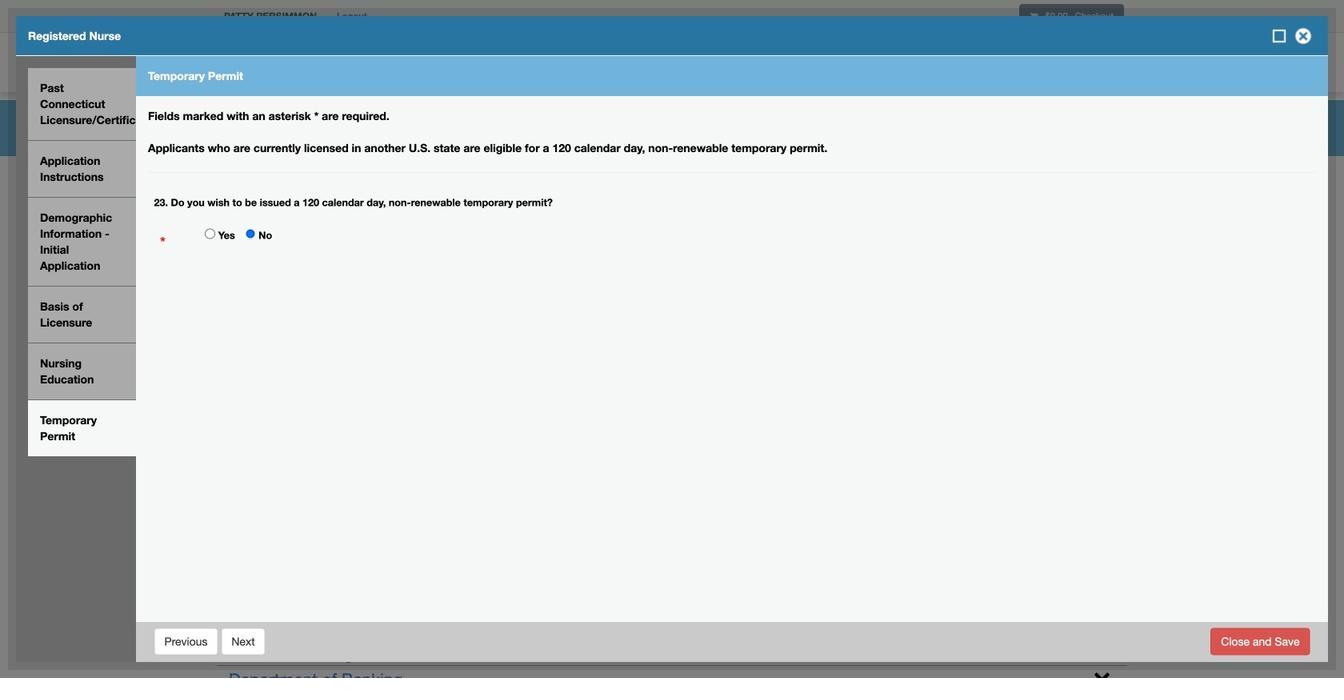 Task type: locate. For each thing, give the bounding box(es) containing it.
<b><center>state of connecticut<br>
 online elicense website</center></b> image
[[216, 36, 407, 62]]

None radio
[[245, 229, 256, 239]]

None radio
[[205, 229, 215, 239]]

None button
[[154, 628, 218, 655], [221, 628, 265, 655], [1211, 628, 1311, 655], [154, 628, 218, 655], [221, 628, 265, 655], [1211, 628, 1311, 655]]



Task type: vqa. For each thing, say whether or not it's contained in the screenshot.
number field
no



Task type: describe. For each thing, give the bounding box(es) containing it.
close window image
[[1291, 23, 1317, 49]]

maximize/minimize image
[[1272, 28, 1288, 44]]



